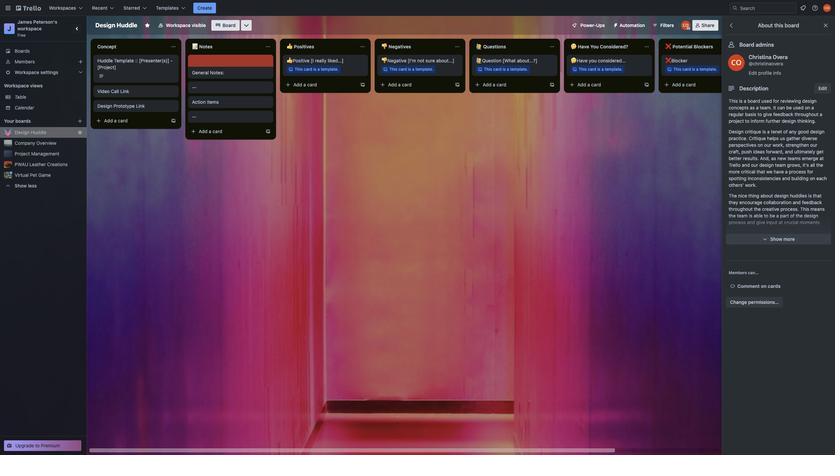 Task type: vqa. For each thing, say whether or not it's contained in the screenshot.


Task type: locate. For each thing, give the bounding box(es) containing it.
add down ❌blocker
[[673, 82, 681, 87]]

for
[[774, 98, 780, 104], [808, 169, 814, 174]]

add a card button for notes
[[188, 126, 263, 137]]

design prototype link
[[97, 103, 145, 109]]

this for 👎negative [i'm not sure about...]
[[390, 67, 398, 72]]

yourself!
[[776, 243, 795, 248]]

that up inconsistencies
[[757, 169, 766, 174]]

team down encourage
[[737, 213, 748, 219]]

0 vertical spatial -- link
[[192, 84, 270, 91]]

about up try
[[754, 236, 766, 242]]

1 horizontal spatial create from template… image
[[266, 129, 271, 134]]

we left "do"
[[777, 236, 784, 242]]

4 template. from the left
[[605, 67, 623, 72]]

1 horizontal spatial link
[[136, 103, 145, 109]]

this card is a template.
[[295, 67, 339, 72], [390, 67, 434, 72], [484, 67, 528, 72], [579, 67, 623, 72], [674, 67, 718, 72]]

call
[[111, 88, 119, 94]]

👎negative [i'm not sure about...] link
[[382, 57, 459, 64]]

christina overa link
[[749, 54, 788, 60]]

christina overa (christinaovera) image right open information menu icon
[[824, 4, 832, 12]]

1 horizontal spatial sm image
[[730, 283, 738, 290]]

used up the 'team.'
[[762, 98, 772, 104]]

1 horizontal spatial be
[[787, 105, 792, 110]]

this inside the nice thing about design huddles is that they encourage collaboration and feedback throughout the creative process. this means the team is able to be a part of the design process and give input at crucial moments.
[[801, 206, 810, 212]]

create from template… image for notes
[[266, 129, 271, 134]]

1 vertical spatial of
[[791, 213, 795, 219]]

👎 Negatives text field
[[378, 41, 451, 52]]

workspace visible button
[[154, 20, 210, 31]]

0 vertical spatial members
[[15, 59, 35, 64]]

this down 🙋question
[[484, 67, 492, 72]]

this for ❌blocker
[[674, 67, 682, 72]]

a left part
[[777, 213, 779, 219]]

design right "do"
[[792, 236, 806, 242]]

work,
[[773, 142, 785, 148]]

about this board
[[758, 22, 800, 28]]

edit profile info
[[749, 70, 782, 76]]

1 vertical spatial feedback
[[803, 199, 823, 205]]

huddles inside about how we do design huddles at trello, then try one yourself!
[[807, 236, 824, 242]]

1 vertical spatial as
[[772, 155, 777, 161]]

add a card down 👎negative
[[388, 82, 412, 87]]

this down 👍positive
[[295, 67, 303, 72]]

0 horizontal spatial team
[[737, 213, 748, 219]]

sm image
[[611, 20, 620, 29], [730, 283, 738, 290]]

add for notes
[[199, 128, 208, 134]]

this down ❌blocker
[[674, 67, 682, 72]]

1 horizontal spatial huddle
[[97, 58, 113, 63]]

liked...]
[[328, 58, 344, 63]]

power-
[[581, 22, 597, 28]]

for down all
[[808, 169, 814, 174]]

huddle inside design huddle link
[[31, 129, 46, 135]]

2 create from template… image from the left
[[550, 82, 555, 87]]

1 horizontal spatial edit
[[819, 85, 828, 91]]

huddle down starred
[[117, 22, 137, 29]]

peterson's
[[33, 19, 57, 25]]

0 horizontal spatial process
[[729, 220, 746, 225]]

template. down 👍positive [i really liked...] link
[[321, 67, 339, 72]]

a right have
[[786, 169, 788, 174]]

0 vertical spatial that
[[757, 169, 766, 174]]

this card is a template. for [i
[[295, 67, 339, 72]]

1 horizontal spatial we
[[777, 236, 784, 242]]

0 vertical spatial huddles
[[790, 193, 808, 198]]

design huddle down recent popup button
[[95, 22, 137, 29]]

0 vertical spatial sm image
[[611, 20, 620, 29]]

huddles up process.
[[790, 193, 808, 198]]

for up it
[[774, 98, 780, 104]]

link down video call link link
[[136, 103, 145, 109]]

action items
[[192, 99, 219, 105]]

huddle up [project]
[[97, 58, 113, 63]]

1 vertical spatial at
[[779, 220, 783, 225]]

0 vertical spatial used
[[762, 98, 772, 104]]

1 vertical spatial members
[[729, 270, 748, 275]]

🤔have you considered... link
[[571, 57, 649, 64]]

2 -- from the top
[[192, 114, 196, 119]]

template. down considered...
[[605, 67, 623, 72]]

add down "design prototype link"
[[104, 118, 113, 123]]

1 horizontal spatial of
[[791, 213, 795, 219]]

automation
[[620, 22, 645, 28]]

1 horizontal spatial members
[[729, 270, 748, 275]]

you
[[589, 58, 597, 63]]

0 horizontal spatial as
[[750, 105, 755, 110]]

more inside button
[[784, 236, 795, 242]]

create from template… image
[[455, 82, 460, 87], [171, 118, 176, 123], [266, 129, 271, 134]]

about inside the nice thing about design huddles is that they encourage collaboration and feedback throughout the creative process. this means the team is able to be a part of the design process and give input at crucial moments.
[[761, 193, 774, 198]]

project management
[[15, 151, 59, 156]]

team inside the nice thing about design huddles is that they encourage collaboration and feedback throughout the creative process. this means the team is able to be a part of the design process and give input at crucial moments.
[[737, 213, 748, 219]]

1 horizontal spatial team
[[776, 162, 786, 168]]

2 vertical spatial workspace
[[4, 83, 29, 88]]

this card is a template. down the 🤔have you considered...
[[579, 67, 623, 72]]

1 this card is a template. from the left
[[295, 67, 339, 72]]

at inside the nice thing about design huddles is that they encourage collaboration and feedback throughout the creative process. this means the team is able to be a part of the design process and give input at crucial moments.
[[779, 220, 783, 225]]

Search field
[[730, 3, 797, 13]]

1 horizontal spatial process
[[789, 169, 807, 174]]

1 horizontal spatial board
[[740, 42, 755, 48]]

template. down ❌blocker link
[[700, 67, 718, 72]]

-- link
[[192, 84, 270, 91], [192, 113, 270, 120]]

0 vertical spatial at
[[820, 155, 824, 161]]

add a card button for positives
[[283, 79, 358, 90]]

throughout inside the nice thing about design huddles is that they encourage collaboration and feedback throughout the creative process. this means the team is able to be a part of the design process and give input at crucial moments.
[[729, 206, 753, 212]]

grows,
[[788, 162, 802, 168]]

workspace navigation collapse icon image
[[73, 24, 82, 33]]

🙋 Questions text field
[[472, 41, 546, 52]]

👍positive [i really liked...]
[[287, 58, 344, 63]]

👍 Positives text field
[[283, 41, 356, 52]]

link right "call"
[[120, 88, 129, 94]]

add board image
[[77, 118, 83, 124]]

edit for edit profile info
[[749, 70, 758, 76]]

design down and,
[[760, 162, 774, 168]]

at down part
[[779, 220, 783, 225]]

as
[[750, 105, 755, 110], [772, 155, 777, 161]]

concept
[[97, 44, 116, 49]]

this left means
[[801, 206, 810, 212]]

template. for about...?]
[[511, 67, 528, 72]]

1 create from template… image from the left
[[360, 82, 366, 87]]

0 vertical spatial feedback
[[774, 111, 794, 117]]

2 horizontal spatial huddle
[[117, 22, 137, 29]]

workspace inside button
[[166, 22, 191, 28]]

1 vertical spatial huddle
[[97, 58, 113, 63]]

add a card button down [i'm
[[378, 79, 452, 90]]

0 horizontal spatial of
[[784, 129, 788, 134]]

regular
[[729, 111, 744, 117]]

2 this card is a template. from the left
[[390, 67, 434, 72]]

add a card for negatives
[[388, 82, 412, 87]]

1 vertical spatial we
[[777, 236, 784, 242]]

ups
[[597, 22, 605, 28]]

recent button
[[88, 3, 118, 13]]

1 vertical spatial create from template… image
[[171, 118, 176, 123]]

design
[[803, 98, 817, 104], [782, 118, 797, 124], [811, 129, 825, 134], [760, 162, 774, 168], [775, 193, 789, 198], [805, 213, 819, 219], [792, 236, 806, 242]]

design huddle
[[95, 22, 137, 29], [15, 129, 46, 135]]

0 horizontal spatial more
[[729, 169, 740, 174]]

design up practice.
[[729, 129, 744, 134]]

template. for really
[[321, 67, 339, 72]]

workspace
[[17, 26, 42, 31]]

add a card for positives
[[294, 82, 317, 87]]

1 horizontal spatial show
[[771, 236, 783, 242]]

work.
[[746, 182, 757, 188]]

0 vertical spatial be
[[787, 105, 792, 110]]

edit inside edit button
[[819, 85, 828, 91]]

add a card down [i
[[294, 82, 317, 87]]

1 vertical spatial -- link
[[192, 113, 270, 120]]

this card is a template. down the 🙋question [what about...?]
[[484, 67, 528, 72]]

template. for considered...
[[605, 67, 623, 72]]

0 vertical spatial of
[[784, 129, 788, 134]]

this card is a template. down ❌blocker link
[[674, 67, 718, 72]]

throughout down "they" at right top
[[729, 206, 753, 212]]

permissions…
[[749, 299, 779, 305]]

items
[[207, 99, 219, 105]]

0 horizontal spatial design huddle
[[15, 129, 46, 135]]

to right able
[[765, 213, 769, 219]]

potential
[[673, 44, 693, 49]]

0 horizontal spatial link
[[120, 88, 129, 94]]

0 horizontal spatial show
[[15, 183, 27, 188]]

0 horizontal spatial that
[[757, 169, 766, 174]]

design up collaboration
[[775, 193, 789, 198]]

more for show
[[784, 236, 795, 242]]

this card is a template. down [i'm
[[390, 67, 434, 72]]

we up inconsistencies
[[767, 169, 773, 174]]

0 vertical spatial huddle
[[117, 22, 137, 29]]

2 vertical spatial christina overa (christinaovera) image
[[729, 54, 745, 71]]

workspace down templates dropdown button at top left
[[166, 22, 191, 28]]

this member is an admin of this board. image
[[687, 27, 690, 30]]

2 vertical spatial create from template… image
[[266, 129, 271, 134]]

2 horizontal spatial christina overa (christinaovera) image
[[824, 4, 832, 12]]

1 horizontal spatial create from template… image
[[550, 82, 555, 87]]

👎 negatives
[[382, 44, 411, 49]]

workspace up the "workspace views"
[[15, 69, 39, 75]]

be down the 'reviewing'
[[787, 105, 792, 110]]

then
[[749, 243, 759, 248]]

add a card button down action items link
[[188, 126, 263, 137]]

as inside this is a board used for reviewing design concepts as a team. it can be used on a regular basis to give feedback throughout a project to inform further design thinking.
[[750, 105, 755, 110]]

members can…
[[729, 270, 759, 275]]

add a card button down design prototype link link
[[93, 115, 168, 126]]

add down 🤔have at top
[[578, 82, 587, 87]]

0 vertical spatial workspace
[[166, 22, 191, 28]]

process inside design critique is a tenet of any good design practice. critique helps us gather diverse perspectives on our work, strengthen our craft, push ideas forward, and ultimately get better results. and, as new teams emerge at trello and our design team grows, it's all the more critical that we have a process for spotting inconsistencies and building on each others' work.
[[789, 169, 807, 174]]

about inside about how we do design huddles at trello, then try one yourself!
[[754, 236, 766, 242]]

0 vertical spatial for
[[774, 98, 780, 104]]

workspace inside dropdown button
[[15, 69, 39, 75]]

1 vertical spatial process
[[729, 220, 746, 225]]

add for questions
[[483, 82, 492, 87]]

a down items
[[209, 128, 211, 134]]

about up collaboration
[[761, 193, 774, 198]]

-- link down general notes: 'link'
[[192, 84, 270, 91]]

0 notifications image
[[800, 4, 808, 12]]

0 vertical spatial board
[[223, 22, 236, 28]]

0 horizontal spatial sm image
[[611, 20, 620, 29]]

template. down '🙋question [what about...?]' link at the top
[[511, 67, 528, 72]]

process
[[789, 169, 807, 174], [729, 220, 746, 225]]

2 vertical spatial at
[[729, 243, 733, 248]]

the right all
[[817, 162, 824, 168]]

1 vertical spatial throughout
[[729, 206, 753, 212]]

is down the 🙋question [what about...?]
[[503, 67, 506, 72]]

upgrade
[[15, 443, 34, 448]]

0 horizontal spatial create from template… image
[[360, 82, 366, 87]]

1 horizontal spatial at
[[779, 220, 783, 225]]

0 horizontal spatial feedback
[[774, 111, 794, 117]]

star or unstar board image
[[145, 23, 150, 28]]

filters button
[[651, 20, 676, 31]]

this down 👎negative
[[390, 67, 398, 72]]

1 vertical spatial about
[[754, 236, 766, 242]]

upgrade to premium link
[[4, 440, 81, 451]]

christina overa (christinaovera) image
[[824, 4, 832, 12], [681, 21, 691, 30], [729, 54, 745, 71]]

back to home image
[[16, 3, 41, 13]]

add a card button for negatives
[[378, 79, 452, 90]]

create from template… image
[[360, 82, 366, 87], [550, 82, 555, 87], [645, 82, 650, 87]]

0 vertical spatial christina overa (christinaovera) image
[[824, 4, 832, 12]]

share button
[[693, 20, 719, 31]]

show inside show more button
[[771, 236, 783, 242]]

huddle template :: [presenter(s)] - [project] link
[[97, 57, 175, 71]]

1 vertical spatial christina overa (christinaovera) image
[[681, 21, 691, 30]]

0 horizontal spatial create from template… image
[[171, 118, 176, 123]]

0 horizontal spatial at
[[729, 243, 733, 248]]

customize views image
[[243, 22, 250, 29]]

🙋question [what about...?] link
[[476, 57, 554, 64]]

0 vertical spatial edit
[[749, 70, 758, 76]]

members
[[15, 59, 35, 64], [729, 270, 748, 275]]

board right this
[[785, 22, 800, 28]]

add down 🙋question
[[483, 82, 492, 87]]

that
[[757, 169, 766, 174], [814, 193, 822, 198]]

feedback
[[774, 111, 794, 117], [803, 199, 823, 205]]

4 this card is a template. from the left
[[579, 67, 623, 72]]

add a card down 🙋question
[[483, 82, 507, 87]]

1 horizontal spatial board
[[785, 22, 800, 28]]

1 vertical spatial give
[[757, 220, 766, 225]]

trello
[[729, 162, 741, 168]]

0 vertical spatial design huddle
[[95, 22, 137, 29]]

add a card button for have
[[567, 79, 642, 90]]

as inside design critique is a tenet of any good design practice. critique helps us gather diverse perspectives on our work, strengthen our craft, push ideas forward, and ultimately get better results. and, as new teams emerge at trello and our design team grows, it's all the more critical that we have a process for spotting inconsistencies and building on each others' work.
[[772, 155, 777, 161]]

this card is a template. for you
[[579, 67, 623, 72]]

this card is a template. down 👍positive [i really liked...]
[[295, 67, 339, 72]]

add a card button
[[283, 79, 358, 90], [378, 79, 452, 90], [472, 79, 547, 90], [567, 79, 642, 90], [662, 79, 737, 90], [93, 115, 168, 126], [188, 126, 263, 137]]

show more
[[771, 236, 795, 242]]

show for show more
[[771, 236, 783, 242]]

2 horizontal spatial create from template… image
[[455, 82, 460, 87]]

0 horizontal spatial edit
[[749, 70, 758, 76]]

0 vertical spatial we
[[767, 169, 773, 174]]

at down read
[[729, 243, 733, 248]]

5 template. from the left
[[700, 67, 718, 72]]

1 horizontal spatial design huddle
[[95, 22, 137, 29]]

0 vertical spatial as
[[750, 105, 755, 110]]

practice.
[[729, 135, 748, 141]]

design huddle up company overview
[[15, 129, 46, 135]]

this for 🤔have you considered...
[[579, 67, 587, 72]]

1 vertical spatial be
[[770, 213, 776, 219]]

template. down not
[[416, 67, 434, 72]]

design down recent popup button
[[95, 22, 115, 29]]

this for 🙋question [what about...?]
[[484, 67, 492, 72]]

0 vertical spatial link
[[120, 88, 129, 94]]

change permissions…
[[731, 299, 779, 305]]

process inside the nice thing about design huddles is that they encourage collaboration and feedback throughout the creative process. this means the team is able to be a part of the design process and give input at crucial moments.
[[729, 220, 746, 225]]

at inside design critique is a tenet of any good design practice. critique helps us gather diverse perspectives on our work, strengthen our craft, push ideas forward, and ultimately get better results. and, as new teams emerge at trello and our design team grows, it's all the more critical that we have a process for spotting inconsistencies and building on each others' work.
[[820, 155, 824, 161]]

0 horizontal spatial members
[[15, 59, 35, 64]]

huddle up company overview
[[31, 129, 46, 135]]

leather
[[29, 161, 46, 167]]

::
[[135, 58, 138, 63]]

feedback inside the nice thing about design huddles is that they encourage collaboration and feedback throughout the creative process. this means the team is able to be a part of the design process and give input at crucial moments.
[[803, 199, 823, 205]]

add
[[294, 82, 302, 87], [388, 82, 397, 87], [483, 82, 492, 87], [578, 82, 587, 87], [673, 82, 681, 87], [104, 118, 113, 123], [199, 128, 208, 134]]

is inside this is a board used for reviewing design concepts as a team. it can be used on a regular basis to give feedback throughout a project to inform further design thinking.
[[740, 98, 743, 104]]

automation button
[[611, 20, 649, 31]]

creations
[[47, 161, 68, 167]]

a down ❌blocker link
[[697, 67, 699, 72]]

company overview
[[15, 140, 56, 146]]

0 vertical spatial about
[[761, 193, 774, 198]]

workspace visible
[[166, 22, 206, 28]]

push
[[742, 149, 753, 154]]

team down new
[[776, 162, 786, 168]]

and up process.
[[793, 199, 801, 205]]

1 horizontal spatial throughout
[[795, 111, 819, 117]]

positives
[[294, 44, 314, 49]]

2 template. from the left
[[416, 67, 434, 72]]

sm image up change
[[730, 283, 738, 290]]

0 horizontal spatial huddle
[[31, 129, 46, 135]]

3 create from template… image from the left
[[645, 82, 650, 87]]

reviewing
[[781, 98, 802, 104]]

show inside show less button
[[15, 183, 27, 188]]

thinking.
[[798, 118, 817, 124]]

a down the 🤔have you considered...
[[602, 67, 604, 72]]

create from template… image for negatives
[[455, 82, 460, 87]]

0 horizontal spatial our
[[752, 162, 759, 168]]

of up crucial
[[791, 213, 795, 219]]

video call link link
[[97, 88, 175, 95]]

add a card button down 🤔have you considered... link
[[567, 79, 642, 90]]

prototype
[[114, 103, 135, 109]]

throughout inside this is a board used for reviewing design concepts as a team. it can be used on a regular basis to give feedback throughout a project to inform further design thinking.
[[795, 111, 819, 117]]

throughout up "thinking."
[[795, 111, 819, 117]]

about
[[758, 22, 773, 28]]

template.
[[321, 67, 339, 72], [416, 67, 434, 72], [511, 67, 528, 72], [605, 67, 623, 72], [700, 67, 718, 72]]

huddles inside the nice thing about design huddles is that they encourage collaboration and feedback throughout the creative process. this means the team is able to be a part of the design process and give input at crucial moments.
[[790, 193, 808, 198]]

0 vertical spatial process
[[789, 169, 807, 174]]

a down "you"
[[588, 82, 590, 87]]

create from template… image for 🤔have you considered...
[[645, 82, 650, 87]]

cards
[[768, 283, 781, 289]]

0 horizontal spatial board
[[223, 22, 236, 28]]

board left "customize views" image
[[223, 22, 236, 28]]

is down 👍positive [i really liked...]
[[314, 67, 317, 72]]

christina overa (christinaovera) image right filters
[[681, 21, 691, 30]]

more down trello
[[729, 169, 740, 174]]

1 template. from the left
[[321, 67, 339, 72]]

add a card for notes
[[199, 128, 223, 134]]

-- link down action items link
[[192, 113, 270, 120]]

open information menu image
[[812, 5, 819, 11]]

design inside design critique is a tenet of any good design practice. critique helps us gather diverse perspectives on our work, strengthen our craft, push ideas forward, and ultimately get better results. and, as new teams emerge at trello and our design team grows, it's all the more critical that we have a process for spotting inconsistencies and building on each others' work.
[[729, 129, 744, 134]]

0 horizontal spatial be
[[770, 213, 776, 219]]

about...?]
[[517, 58, 538, 63]]

feedback down the can
[[774, 111, 794, 117]]

0 vertical spatial give
[[764, 111, 773, 117]]

input
[[767, 220, 778, 225]]

workspace
[[166, 22, 191, 28], [15, 69, 39, 75], [4, 83, 29, 88]]

used down the 'reviewing'
[[794, 105, 804, 110]]

0 horizontal spatial throughout
[[729, 206, 753, 212]]

questions
[[484, 44, 506, 49]]

0 horizontal spatial for
[[774, 98, 780, 104]]

show for show less
[[15, 183, 27, 188]]

3 template. from the left
[[511, 67, 528, 72]]

-- up "action"
[[192, 84, 196, 90]]

- inside huddle template :: [presenter(s)] - [project]
[[171, 58, 173, 63]]

1 vertical spatial huddles
[[807, 236, 824, 242]]

of left any
[[784, 129, 788, 134]]

add down 👎negative
[[388, 82, 397, 87]]

a inside the nice thing about design huddles is that they encourage collaboration and feedback throughout the creative process. this means the team is able to be a part of the design process and give input at crucial moments.
[[777, 213, 779, 219]]

1 horizontal spatial more
[[741, 236, 752, 242]]

0 vertical spatial show
[[15, 183, 27, 188]]

general notes: link
[[192, 69, 270, 76]]

add a card down ❌blocker
[[673, 82, 696, 87]]

1 vertical spatial that
[[814, 193, 822, 198]]

2 vertical spatial huddle
[[31, 129, 46, 135]]

general notes:
[[192, 70, 224, 75]]

3 this card is a template. from the left
[[484, 67, 528, 72]]

more up yourself!
[[784, 236, 795, 242]]

2 horizontal spatial at
[[820, 155, 824, 161]]

creative
[[763, 206, 780, 212]]

workspace for workspace settings
[[15, 69, 39, 75]]

huddle inside design huddle "text field"
[[117, 22, 137, 29]]

christina
[[749, 54, 772, 60]]

blockers
[[694, 44, 714, 49]]

add a card down "you"
[[578, 82, 602, 87]]

give inside the nice thing about design huddles is that they encourage collaboration and feedback throughout the creative process. this means the team is able to be a part of the design process and give input at crucial moments.
[[757, 220, 766, 225]]

1 horizontal spatial that
[[814, 193, 822, 198]]

edit
[[749, 70, 758, 76], [819, 85, 828, 91]]

team
[[776, 162, 786, 168], [737, 213, 748, 219]]

christina overa (christinaovera) image left christina
[[729, 54, 745, 71]]

1 vertical spatial team
[[737, 213, 748, 219]]

board for board admins
[[740, 42, 755, 48]]

1 vertical spatial used
[[794, 105, 804, 110]]

have
[[774, 169, 784, 174]]

more inside design critique is a tenet of any good design practice. critique helps us gather diverse perspectives on our work, strengthen our craft, push ideas forward, and ultimately get better results. and, as new teams emerge at trello and our design team grows, it's all the more critical that we have a process for spotting inconsistencies and building on each others' work.
[[729, 169, 740, 174]]

this inside this is a board used for reviewing design concepts as a team. it can be used on a regular basis to give feedback throughout a project to inform further design thinking.
[[729, 98, 738, 104]]



Task type: describe. For each thing, give the bounding box(es) containing it.
james peterson's workspace link
[[17, 19, 59, 31]]

this for 👍positive [i really liked...]
[[295, 67, 303, 72]]

action items link
[[192, 99, 270, 105]]

design huddle link
[[15, 129, 75, 136]]

🤔 Have You Considered? text field
[[567, 41, 641, 52]]

read
[[729, 236, 740, 242]]

a down 👍positive
[[304, 82, 306, 87]]

to down the basis
[[746, 118, 750, 124]]

and,
[[761, 155, 771, 161]]

a down 🙋question
[[493, 82, 496, 87]]

template. for not
[[416, 67, 434, 72]]

part
[[781, 213, 789, 219]]

5 this card is a template. from the left
[[674, 67, 718, 72]]

try
[[760, 243, 766, 248]]

admins
[[756, 42, 775, 48]]

new
[[778, 155, 787, 161]]

is down [i'm
[[408, 67, 411, 72]]

1 horizontal spatial our
[[765, 142, 772, 148]]

huddle inside huddle template :: [presenter(s)] - [project]
[[97, 58, 113, 63]]

to inside the nice thing about design huddles is that they encourage collaboration and feedback throughout the creative process. this means the team is able to be a part of the design process and give input at crucial moments.
[[765, 213, 769, 219]]

action
[[192, 99, 206, 105]]

of inside design critique is a tenet of any good design practice. critique helps us gather diverse perspectives on our work, strengthen our craft, push ideas forward, and ultimately get better results. and, as new teams emerge at trello and our design team grows, it's all the more critical that we have a process for spotting inconsistencies and building on each others' work.
[[784, 129, 788, 134]]

virtual
[[15, 172, 29, 178]]

huddles for and
[[790, 193, 808, 198]]

1 -- link from the top
[[192, 84, 270, 91]]

a down ❌blocker
[[683, 82, 685, 87]]

and up "critical"
[[742, 162, 750, 168]]

[what
[[503, 58, 516, 63]]

the nice thing about design huddles is that they encourage collaboration and feedback throughout the creative process. this means the team is able to be a part of the design process and give input at crucial moments.
[[729, 193, 825, 225]]

less
[[28, 183, 37, 188]]

0 vertical spatial board
[[785, 22, 800, 28]]

🤔have you considered...
[[571, 58, 626, 63]]

general
[[192, 70, 209, 75]]

0 horizontal spatial used
[[762, 98, 772, 104]]

to up inform
[[758, 111, 762, 117]]

0 horizontal spatial christina overa (christinaovera) image
[[681, 21, 691, 30]]

process.
[[781, 206, 799, 212]]

design down video
[[97, 103, 112, 109]]

of inside the nice thing about design huddles is that they encourage collaboration and feedback throughout the creative process. this means the team is able to be a part of the design process and give input at crucial moments.
[[791, 213, 795, 219]]

we inside about how we do design huddles at trello, then try one yourself!
[[777, 236, 784, 242]]

notes:
[[210, 70, 224, 75]]

perspectives
[[729, 142, 757, 148]]

templates button
[[152, 3, 189, 13]]

and down have
[[783, 175, 791, 181]]

add a card for have
[[578, 82, 602, 87]]

can…
[[749, 270, 759, 275]]

huddles for yourself!
[[807, 236, 824, 242]]

diverse
[[802, 135, 818, 141]]

a down edit button
[[820, 111, 823, 117]]

design down edit button
[[803, 98, 817, 104]]

add for negatives
[[388, 82, 397, 87]]

link for video call link
[[120, 88, 129, 94]]

views
[[30, 83, 43, 88]]

negatives
[[389, 44, 411, 49]]

premium
[[41, 443, 60, 448]]

is down ❌blocker link
[[692, 67, 696, 72]]

1 horizontal spatial used
[[794, 105, 804, 110]]

primary element
[[0, 0, 836, 16]]

visible
[[192, 22, 206, 28]]

create from template… image for 🙋question [what about...?]
[[550, 82, 555, 87]]

2 horizontal spatial our
[[811, 142, 818, 148]]

board inside this is a board used for reviewing design concepts as a team. it can be used on a regular basis to give feedback throughout a project to inform further design thinking.
[[748, 98, 761, 104]]

show less button
[[0, 180, 87, 191]]

📝
[[192, 44, 198, 49]]

design up diverse
[[811, 129, 825, 134]]

❌blocker
[[666, 58, 688, 63]]

emerge
[[803, 155, 819, 161]]

design up any
[[782, 118, 797, 124]]

a down really at the top left of page
[[318, 67, 320, 72]]

a down 👎negative
[[398, 82, 401, 87]]

👍
[[287, 44, 293, 49]]

design inside about how we do design huddles at trello, then try one yourself!
[[792, 236, 806, 242]]

Board name text field
[[92, 20, 141, 31]]

the
[[729, 193, 737, 198]]

a down the 🙋question [what about...?]
[[507, 67, 509, 72]]

workspace for workspace views
[[4, 83, 29, 88]]

concepts
[[729, 105, 749, 110]]

create from template… image for 👍positive [i really liked...]
[[360, 82, 366, 87]]

company
[[15, 140, 35, 146]]

description
[[740, 85, 769, 91]]

spotting
[[729, 175, 747, 181]]

team.
[[760, 105, 773, 110]]

add a card down "design prototype link"
[[104, 118, 128, 123]]

considered?
[[600, 44, 629, 49]]

add for have
[[578, 82, 587, 87]]

is down the 🤔have you considered...
[[598, 67, 601, 72]]

us
[[781, 135, 786, 141]]

starred icon image
[[77, 130, 83, 135]]

craft,
[[729, 149, 741, 154]]

members for members
[[15, 59, 35, 64]]

design inside "text field"
[[95, 22, 115, 29]]

teams
[[788, 155, 801, 161]]

[presenter(s)]
[[139, 58, 169, 63]]

1 vertical spatial design huddle
[[15, 129, 46, 135]]

the inside design critique is a tenet of any good design practice. critique helps us gather diverse perspectives on our work, strengthen our craft, push ideas forward, and ultimately get better results. and, as new teams emerge at trello and our design team grows, it's all the more critical that we have a process for spotting inconsistencies and building on each others' work.
[[817, 162, 824, 168]]

it's
[[803, 162, 810, 168]]

that inside the nice thing about design huddles is that they encourage collaboration and feedback throughout the creative process. this means the team is able to be a part of the design process and give input at crucial moments.
[[814, 193, 822, 198]]

virtual pet game
[[15, 172, 51, 178]]

design up 'company'
[[15, 129, 30, 135]]

design up 'moments.'
[[805, 213, 819, 219]]

create button
[[194, 3, 216, 13]]

❌ Potential Blockers text field
[[662, 41, 735, 52]]

members for members can…
[[729, 270, 748, 275]]

pet
[[30, 172, 37, 178]]

management
[[31, 151, 59, 156]]

the up able
[[754, 206, 761, 212]]

comment
[[738, 283, 760, 289]]

a down [i'm
[[412, 67, 415, 72]]

pwau leather creations
[[15, 161, 68, 167]]

a down "design prototype link"
[[114, 118, 117, 123]]

inconsistencies
[[748, 175, 781, 181]]

design prototype link link
[[97, 103, 175, 109]]

boards link
[[0, 46, 87, 56]]

the down "they" at right top
[[729, 213, 736, 219]]

on inside this is a board used for reviewing design concepts as a team. it can be used on a regular basis to give feedback throughout a project to inform further design thinking.
[[805, 105, 811, 110]]

about how we do design huddles at trello, then try one yourself!
[[729, 236, 824, 248]]

1 -- from the top
[[192, 84, 196, 90]]

can
[[778, 105, 786, 110]]

able
[[754, 213, 763, 219]]

📝 Notes text field
[[188, 41, 262, 52]]

show more button
[[727, 234, 832, 245]]

board for board
[[223, 22, 236, 28]]

encourage
[[740, 199, 763, 205]]

edit profile info link
[[749, 70, 782, 76]]

have
[[578, 44, 590, 49]]

feedback inside this is a board used for reviewing design concepts as a team. it can be used on a regular basis to give feedback throughout a project to inform further design thinking.
[[774, 111, 794, 117]]

and up teams
[[786, 149, 794, 154]]

search image
[[733, 5, 738, 11]]

trello,
[[735, 243, 748, 248]]

for inside design critique is a tenet of any good design practice. critique helps us gather diverse perspectives on our work, strengthen our craft, push ideas forward, and ultimately get better results. and, as new teams emerge at trello and our design team grows, it's all the more critical that we have a process for spotting inconsistencies and building on each others' work.
[[808, 169, 814, 174]]

your boards with 5 items element
[[4, 117, 67, 125]]

moments.
[[800, 220, 822, 225]]

settings
[[40, 69, 58, 75]]

recent
[[92, 5, 108, 11]]

a left the 'team.'
[[757, 105, 759, 110]]

2 -- link from the top
[[192, 113, 270, 120]]

edit for edit
[[819, 85, 828, 91]]

❌
[[666, 44, 672, 49]]

video call link
[[97, 88, 129, 94]]

we inside design critique is a tenet of any good design practice. critique helps us gather diverse perspectives on our work, strengthen our craft, push ideas forward, and ultimately get better results. and, as new teams emerge at trello and our design team grows, it's all the more critical that we have a process for spotting inconsistencies and building on each others' work.
[[767, 169, 773, 174]]

get
[[817, 149, 824, 154]]

be inside this is a board used for reviewing design concepts as a team. it can be used on a regular basis to give feedback throughout a project to inform further design thinking.
[[787, 105, 792, 110]]

add for positives
[[294, 82, 302, 87]]

team inside design critique is a tenet of any good design practice. critique helps us gather diverse perspectives on our work, strengthen our craft, push ideas forward, and ultimately get better results. and, as new teams emerge at trello and our design team grows, it's all the more critical that we have a process for spotting inconsistencies and building on each others' work.
[[776, 162, 786, 168]]

ideas
[[754, 149, 765, 154]]

to right "upgrade"
[[35, 443, 40, 448]]

workspace for workspace visible
[[166, 22, 191, 28]]

forward,
[[767, 149, 784, 154]]

critique
[[749, 135, 766, 141]]

good
[[798, 129, 809, 134]]

at inside about how we do design huddles at trello, then try one yourself!
[[729, 243, 733, 248]]

on left cards
[[761, 283, 767, 289]]

Concept text field
[[93, 41, 167, 52]]

a up "thinking."
[[812, 105, 815, 110]]

is left able
[[750, 213, 753, 219]]

design critique is a tenet of any good design practice. critique helps us gather diverse perspectives on our work, strengthen our craft, push ideas forward, and ultimately get better results. and, as new teams emerge at trello and our design team grows, it's all the more critical that we have a process for spotting inconsistencies and building on each others' work.
[[729, 129, 827, 188]]

pwau leather creations link
[[15, 161, 83, 168]]

further
[[766, 118, 781, 124]]

this
[[775, 22, 784, 28]]

be inside the nice thing about design huddles is that they encourage collaboration and feedback throughout the creative process. this means the team is able to be a part of the design process and give input at crucial moments.
[[770, 213, 776, 219]]

more for read
[[741, 236, 752, 242]]

and down able
[[748, 220, 756, 225]]

ultimately
[[795, 149, 816, 154]]

power-ups
[[581, 22, 605, 28]]

add a card button for questions
[[472, 79, 547, 90]]

critique
[[745, 129, 762, 134]]

pwau
[[15, 161, 28, 167]]

is inside design critique is a tenet of any good design practice. critique helps us gather diverse perspectives on our work, strengthen our craft, push ideas forward, and ultimately get better results. and, as new teams emerge at trello and our design team grows, it's all the more critical that we have a process for spotting inconsistencies and building on each others' work.
[[763, 129, 766, 134]]

the up crucial
[[796, 213, 803, 219]]

link for design prototype link
[[136, 103, 145, 109]]

for inside this is a board used for reviewing design concepts as a team. it can be used on a regular basis to give feedback throughout a project to inform further design thinking.
[[774, 98, 780, 104]]

that inside design critique is a tenet of any good design practice. critique helps us gather diverse perspectives on our work, strengthen our craft, push ideas forward, and ultimately get better results. and, as new teams emerge at trello and our design team grows, it's all the more critical that we have a process for spotting inconsistencies and building on each others' work.
[[757, 169, 766, 174]]

sm image inside automation button
[[611, 20, 620, 29]]

considered...
[[598, 58, 626, 63]]

add a card for questions
[[483, 82, 507, 87]]

design huddle inside "text field"
[[95, 22, 137, 29]]

change permissions… link
[[727, 297, 783, 308]]

on left each
[[810, 175, 816, 181]]

project
[[15, 151, 30, 156]]

j link
[[4, 23, 15, 34]]

on up ideas
[[758, 142, 764, 148]]

a up concepts
[[744, 98, 747, 104]]

this card is a template. for [i'm
[[390, 67, 434, 72]]

is up means
[[809, 193, 812, 198]]

a up helps
[[768, 129, 770, 134]]

collaboration
[[764, 199, 792, 205]]

templates
[[156, 5, 179, 11]]

🤔 have you considered?
[[571, 44, 629, 49]]

give inside this is a board used for reviewing design concepts as a team. it can be used on a regular basis to give feedback throughout a project to inform further design thinking.
[[764, 111, 773, 117]]

this card is a template. for [what
[[484, 67, 528, 72]]

how
[[767, 236, 776, 242]]

1 vertical spatial sm image
[[730, 283, 738, 290]]

add a card button down ❌blocker link
[[662, 79, 737, 90]]

this is a board used for reviewing design concepts as a team. it can be used on a regular basis to give feedback throughout a project to inform further design thinking.
[[729, 98, 823, 124]]

better
[[729, 155, 742, 161]]



